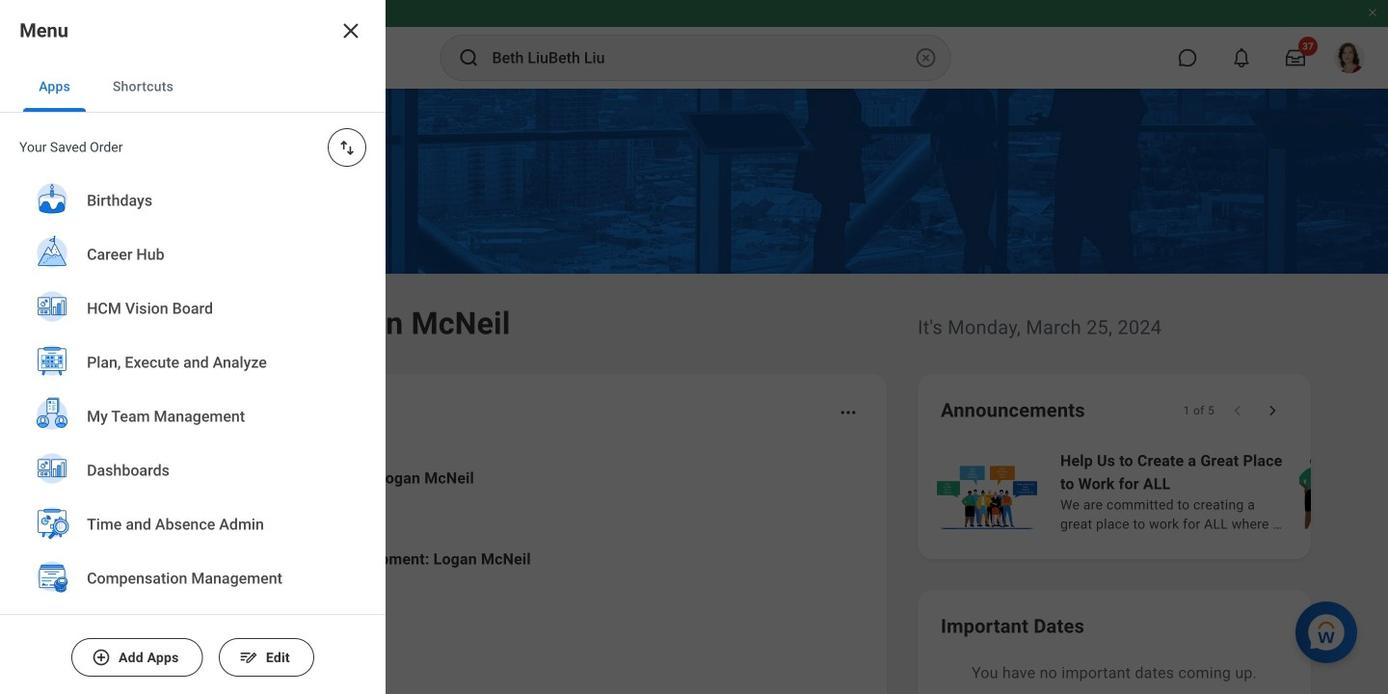 Task type: locate. For each thing, give the bounding box(es) containing it.
book open image
[[128, 661, 157, 689]]

plus circle image
[[92, 648, 111, 667]]

main content
[[0, 89, 1389, 694]]

status
[[1184, 403, 1215, 418]]

tab list
[[0, 62, 386, 113]]

sort image
[[337, 138, 357, 157]]

close environment banner image
[[1367, 7, 1379, 18]]

list
[[0, 12, 386, 694], [933, 447, 1389, 536], [100, 451, 864, 694]]

banner
[[0, 0, 1389, 89]]



Task type: describe. For each thing, give the bounding box(es) containing it.
x circle image
[[915, 46, 938, 69]]

notifications large image
[[1232, 48, 1252, 67]]

profile logan mcneil element
[[1323, 37, 1377, 79]]

inbox image
[[128, 570, 157, 599]]

text edit image
[[239, 648, 258, 667]]

x image
[[339, 19, 363, 42]]

global navigation dialog
[[0, 0, 386, 694]]

search image
[[458, 46, 481, 69]]

chevron left small image
[[1228, 401, 1248, 420]]

inbox large image
[[1286, 48, 1306, 67]]

chevron right small image
[[1263, 401, 1282, 420]]



Task type: vqa. For each thing, say whether or not it's contained in the screenshot.
x circle Icon
yes



